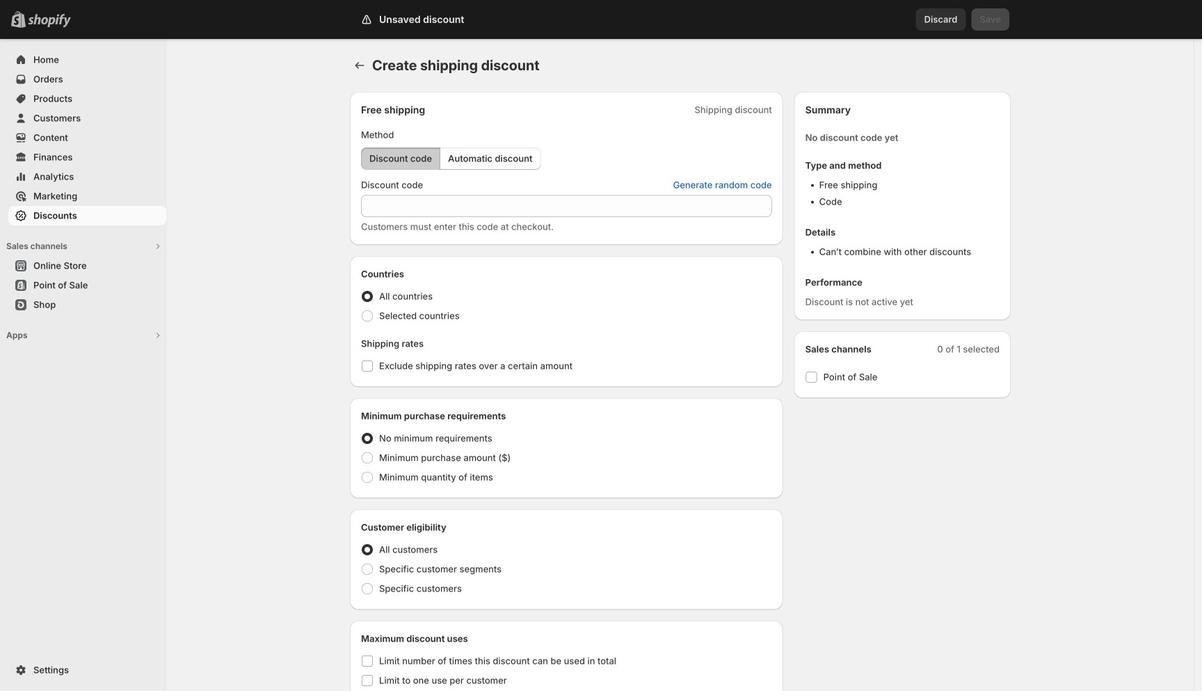Task type: vqa. For each thing, say whether or not it's contained in the screenshot.
third 'row' from the bottom
no



Task type: describe. For each thing, give the bounding box(es) containing it.
shopify image
[[28, 14, 71, 28]]



Task type: locate. For each thing, give the bounding box(es) containing it.
None text field
[[361, 195, 772, 217]]



